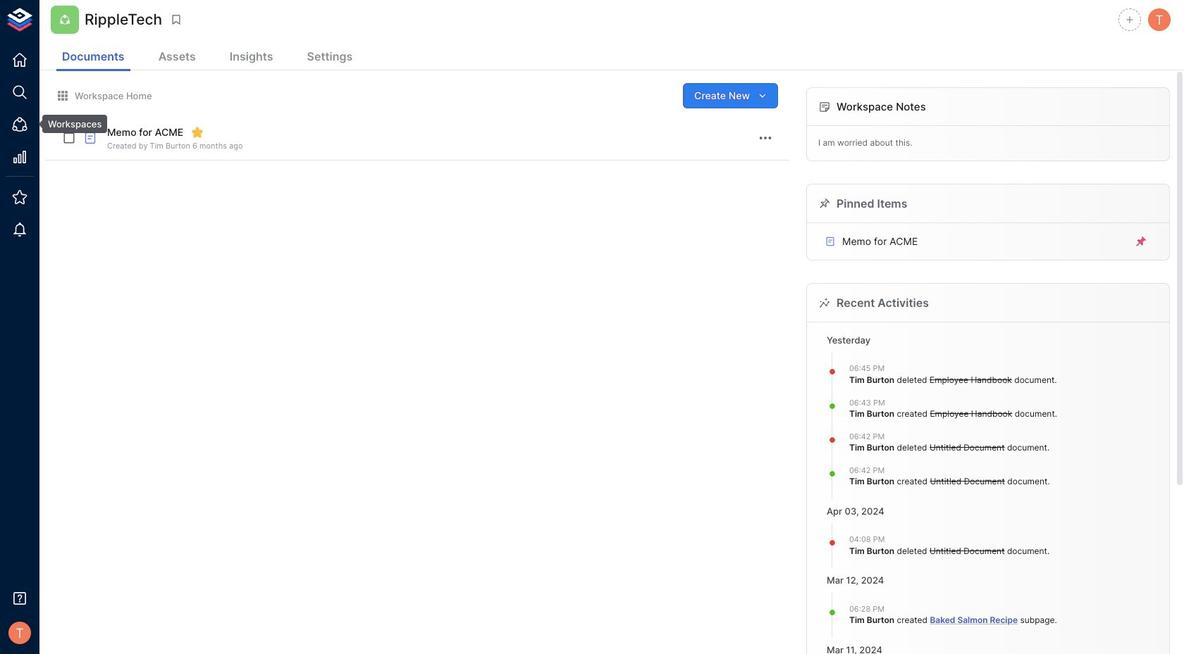 Task type: vqa. For each thing, say whether or not it's contained in the screenshot.
Project Management Plan image
no



Task type: describe. For each thing, give the bounding box(es) containing it.
unpin image
[[1135, 235, 1148, 248]]



Task type: locate. For each thing, give the bounding box(es) containing it.
bookmark image
[[170, 13, 183, 26]]

tooltip
[[32, 115, 107, 133]]

remove favorite image
[[191, 126, 204, 139]]



